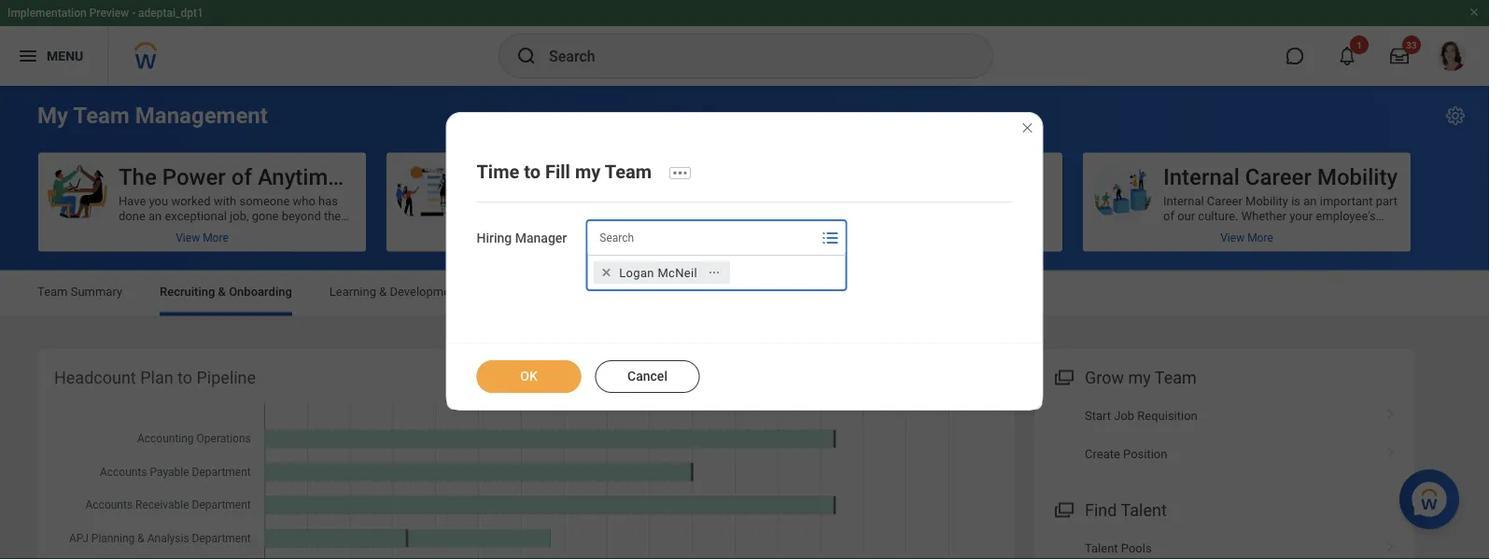 Task type: describe. For each thing, give the bounding box(es) containing it.
time & absence
[[653, 285, 740, 299]]

cancel button
[[595, 360, 700, 393]]

time to fill my team
[[477, 161, 652, 183]]

hiring manager
[[477, 231, 567, 246]]

logan
[[619, 266, 655, 280]]

find
[[1085, 501, 1117, 520]]

logan mcneil
[[619, 266, 698, 280]]

create position link
[[1034, 435, 1415, 474]]

my
[[37, 102, 68, 129]]

team up requisition
[[1155, 368, 1197, 388]]

inbox large image
[[1391, 47, 1409, 65]]

start
[[1085, 409, 1111, 423]]

implementation preview -   adeptai_dpt1
[[7, 7, 203, 20]]

my team management
[[37, 102, 268, 129]]

close environment banner image
[[1469, 7, 1480, 18]]

fill
[[545, 161, 571, 183]]

the
[[119, 163, 157, 190]]

team right my
[[73, 102, 130, 129]]

continuous
[[958, 163, 1073, 190]]

menu group image for grow my team
[[1051, 364, 1076, 389]]

related actions image
[[708, 266, 721, 279]]

headcount
[[54, 368, 136, 388]]

to inside dialog
[[524, 161, 541, 183]]

chevron right image
[[1379, 441, 1404, 460]]

internal
[[1164, 163, 1240, 190]]

development
[[390, 285, 461, 299]]

learning & development
[[329, 285, 461, 299]]

team inside dialog
[[605, 161, 652, 183]]

grow my team
[[1085, 368, 1197, 388]]

the power of anytime feedback
[[119, 163, 443, 190]]

job
[[1114, 409, 1135, 423]]

tab list inside main content
[[19, 271, 1471, 316]]

time to fill my team dialog
[[446, 112, 1044, 411]]

recruiting & onboarding
[[160, 285, 292, 299]]

chevron right image for talent pools
[[1379, 535, 1404, 553]]

team summary
[[37, 285, 122, 299]]

compensation
[[778, 285, 856, 299]]

1 vertical spatial talent
[[1121, 501, 1167, 520]]

x small image
[[597, 264, 616, 282]]

logan mcneil, press delete to clear value. option
[[593, 262, 730, 284]]

implementation preview -   adeptai_dpt1 banner
[[0, 0, 1490, 86]]

the power of anytime feedback button
[[38, 153, 443, 252]]

performance
[[545, 285, 615, 299]]

menu group image for find talent
[[1051, 496, 1076, 522]]

learning
[[329, 285, 376, 299]]

conversations
[[1079, 163, 1223, 190]]

onboarding
[[229, 285, 292, 299]]

talent & performance
[[498, 285, 615, 299]]

find talent
[[1085, 501, 1167, 520]]

talent for talent & performance
[[498, 285, 531, 299]]

pipeline
[[197, 368, 256, 388]]

talent pools
[[1085, 541, 1152, 555]]

recruiting
[[160, 285, 215, 299]]

search image
[[516, 45, 538, 67]]

anytime
[[258, 163, 340, 190]]

internal career mobility
[[1164, 163, 1398, 190]]

coaching and continuous conversations
[[815, 163, 1223, 190]]

engagement
[[570, 163, 697, 190]]

time for time & absence
[[653, 285, 680, 299]]

hiring
[[477, 231, 512, 246]]

headcount plan to pipeline
[[54, 368, 256, 388]]



Task type: vqa. For each thing, say whether or not it's contained in the screenshot.
left my
yes



Task type: locate. For each thing, give the bounding box(es) containing it.
chevron right image inside the 'talent pools' link
[[1379, 535, 1404, 553]]

to right the plan
[[178, 368, 192, 388]]

employee
[[467, 163, 565, 190]]

preview
[[89, 7, 129, 20]]

start job requisition
[[1085, 409, 1198, 423]]

team left summary on the bottom left
[[37, 285, 68, 299]]

& right learning
[[379, 285, 387, 299]]

create position
[[1085, 447, 1168, 461]]

plan
[[140, 368, 173, 388]]

team
[[73, 102, 130, 129], [605, 161, 652, 183], [37, 285, 68, 299], [1155, 368, 1197, 388]]

feedback
[[346, 163, 443, 190]]

menu group image left grow
[[1051, 364, 1076, 389]]

logan mcneil element
[[619, 265, 698, 281]]

and
[[915, 163, 953, 190]]

list inside main content
[[1034, 397, 1415, 474]]

talent
[[498, 285, 531, 299], [1121, 501, 1167, 520], [1085, 541, 1118, 555]]

headcount plan to pipeline element
[[37, 350, 1015, 559]]

talent for talent pools
[[1085, 541, 1118, 555]]

to
[[524, 161, 541, 183], [178, 368, 192, 388]]

1 horizontal spatial talent
[[1085, 541, 1118, 555]]

& for recruiting
[[218, 285, 226, 299]]

my right the fill
[[575, 161, 601, 183]]

main content containing my team management
[[0, 86, 1490, 559]]

& for talent
[[534, 285, 542, 299]]

time inside main content
[[653, 285, 680, 299]]

time left the fill
[[477, 161, 520, 183]]

0 vertical spatial chevron right image
[[1379, 402, 1404, 421]]

grow
[[1085, 368, 1124, 388]]

1 chevron right image from the top
[[1379, 402, 1404, 421]]

my inside main content
[[1129, 368, 1151, 388]]

tab list
[[19, 271, 1471, 316]]

4 & from the left
[[683, 285, 690, 299]]

Hiring Manager field
[[588, 222, 845, 255]]

notifications large image
[[1338, 47, 1357, 65]]

menu group image
[[1051, 364, 1076, 389], [1051, 496, 1076, 522]]

0 vertical spatial talent
[[498, 285, 531, 299]]

menu group image left find
[[1051, 496, 1076, 522]]

chevron right image for start job requisition
[[1379, 402, 1404, 421]]

position
[[1124, 447, 1168, 461]]

mobility
[[1318, 163, 1398, 190]]

1 vertical spatial to
[[178, 368, 192, 388]]

requisition
[[1138, 409, 1198, 423]]

3 & from the left
[[534, 285, 542, 299]]

summary
[[71, 285, 122, 299]]

employee engagement button
[[387, 153, 714, 252]]

& down mcneil
[[683, 285, 690, 299]]

configure this page image
[[1445, 105, 1467, 127]]

time to fill my team link
[[477, 161, 652, 183]]

of
[[231, 163, 252, 190]]

-
[[132, 7, 136, 20]]

tab list containing team summary
[[19, 271, 1471, 316]]

& for time
[[683, 285, 690, 299]]

to inside main content
[[178, 368, 192, 388]]

2 chevron right image from the top
[[1379, 535, 1404, 553]]

1 vertical spatial time
[[653, 285, 680, 299]]

time
[[477, 161, 520, 183], [653, 285, 680, 299]]

0 vertical spatial my
[[575, 161, 601, 183]]

1 horizontal spatial to
[[524, 161, 541, 183]]

chevron right image
[[1379, 402, 1404, 421], [1379, 535, 1404, 553]]

1 menu group image from the top
[[1051, 364, 1076, 389]]

coaching
[[815, 163, 910, 190]]

1 vertical spatial menu group image
[[1051, 496, 1076, 522]]

talent left pools
[[1085, 541, 1118, 555]]

my
[[575, 161, 601, 183], [1129, 368, 1151, 388]]

implementation
[[7, 7, 87, 20]]

0 vertical spatial menu group image
[[1051, 364, 1076, 389]]

ok
[[520, 369, 538, 384]]

time for time to fill my team
[[477, 161, 520, 183]]

team right the fill
[[605, 161, 652, 183]]

close time to fill my team image
[[1020, 120, 1035, 135]]

& right recruiting
[[218, 285, 226, 299]]

ok button
[[477, 360, 581, 393]]

1 vertical spatial my
[[1129, 368, 1151, 388]]

my right grow
[[1129, 368, 1151, 388]]

mcneil
[[658, 266, 698, 280]]

2 menu group image from the top
[[1051, 496, 1076, 522]]

0 horizontal spatial time
[[477, 161, 520, 183]]

0 horizontal spatial to
[[178, 368, 192, 388]]

prompts image
[[819, 227, 842, 250]]

2 horizontal spatial talent
[[1121, 501, 1167, 520]]

talent pools link
[[1034, 529, 1415, 559]]

&
[[218, 285, 226, 299], [379, 285, 387, 299], [534, 285, 542, 299], [683, 285, 690, 299]]

create
[[1085, 447, 1121, 461]]

2 vertical spatial talent
[[1085, 541, 1118, 555]]

1 horizontal spatial time
[[653, 285, 680, 299]]

talent up pools
[[1121, 501, 1167, 520]]

pools
[[1121, 541, 1152, 555]]

start job requisition link
[[1034, 397, 1415, 435]]

0 vertical spatial to
[[524, 161, 541, 183]]

my inside dialog
[[575, 161, 601, 183]]

1 horizontal spatial my
[[1129, 368, 1151, 388]]

talent down hiring manager
[[498, 285, 531, 299]]

1 & from the left
[[218, 285, 226, 299]]

coaching and continuous conversations button
[[735, 153, 1223, 252]]

cancel
[[628, 369, 668, 384]]

career
[[1246, 163, 1312, 190]]

internal career mobility button
[[1083, 153, 1411, 252]]

absence
[[693, 285, 740, 299]]

0 horizontal spatial my
[[575, 161, 601, 183]]

main content
[[0, 86, 1490, 559]]

& for learning
[[379, 285, 387, 299]]

list
[[1034, 397, 1415, 474]]

1 vertical spatial chevron right image
[[1379, 535, 1404, 553]]

employee engagement
[[467, 163, 697, 190]]

manager
[[515, 231, 567, 246]]

adeptai_dpt1
[[138, 7, 203, 20]]

list containing start job requisition
[[1034, 397, 1415, 474]]

management
[[135, 102, 268, 129]]

0 horizontal spatial talent
[[498, 285, 531, 299]]

chevron right image inside start job requisition link
[[1379, 402, 1404, 421]]

time down "logan mcneil, press delete to clear value." option
[[653, 285, 680, 299]]

power
[[162, 163, 226, 190]]

& left the performance
[[534, 285, 542, 299]]

profile logan mcneil element
[[1426, 35, 1478, 77]]

0 vertical spatial time
[[477, 161, 520, 183]]

time inside dialog
[[477, 161, 520, 183]]

2 & from the left
[[379, 285, 387, 299]]

to left the fill
[[524, 161, 541, 183]]



